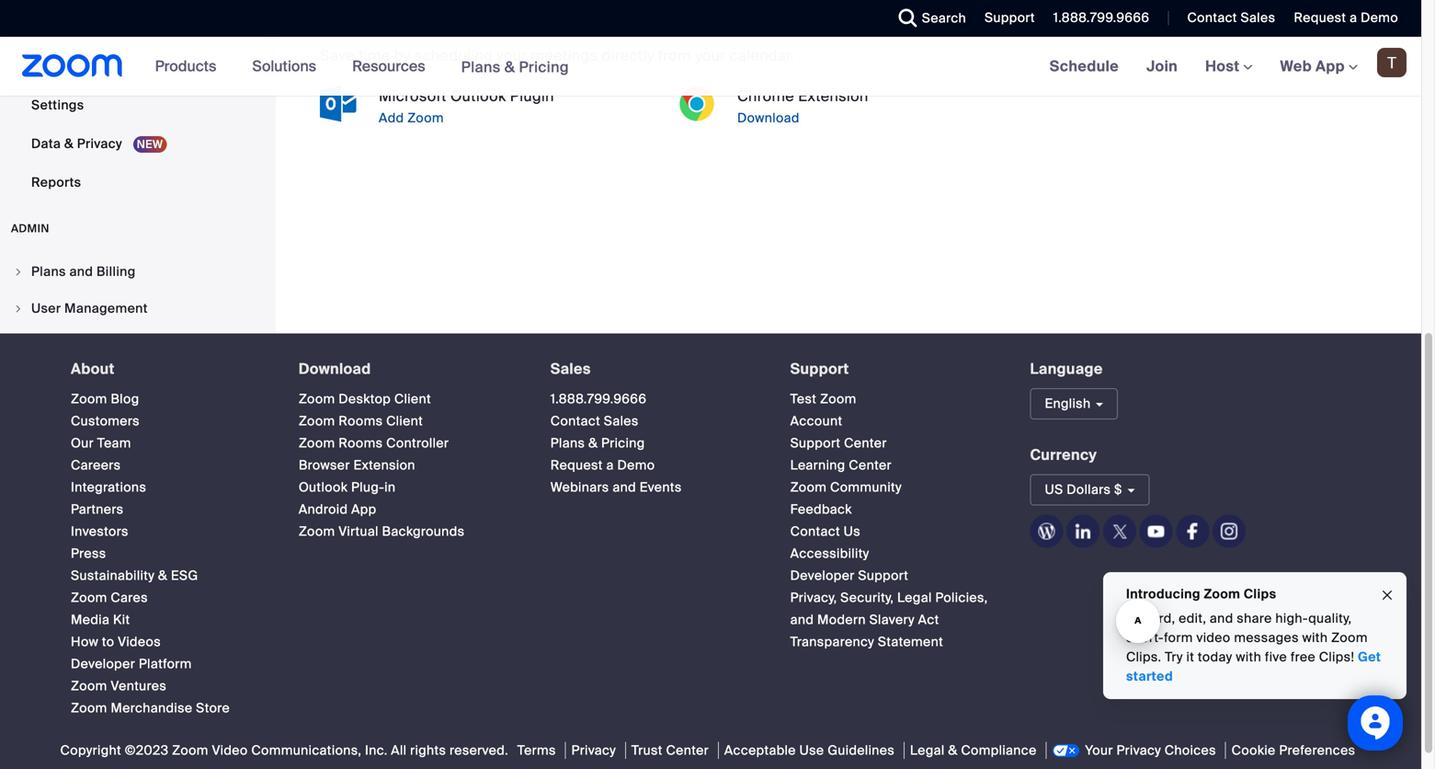 Task type: vqa. For each thing, say whether or not it's contained in the screenshot.
bottommost Rooms
yes



Task type: locate. For each thing, give the bounding box(es) containing it.
a inside 1.888.799.9666 contact sales plans & pricing request a demo webinars and events
[[607, 457, 614, 474]]

download up desktop
[[299, 359, 371, 379]]

media
[[71, 611, 110, 628]]

language
[[1031, 359, 1104, 379]]

and inside record, edit, and share high-quality, short-form video messages with zoom clips. try it today with five free clips!
[[1210, 610, 1234, 627]]

0 horizontal spatial contact
[[551, 413, 601, 430]]

1 vertical spatial contact
[[551, 413, 601, 430]]

outlook up android
[[299, 479, 348, 496]]

us
[[844, 523, 861, 540]]

with down messages
[[1237, 649, 1262, 666]]

zoom virtual backgrounds link
[[299, 523, 465, 540]]

0 vertical spatial legal
[[898, 589, 932, 606]]

outlook plug-in link
[[299, 479, 396, 496]]

test zoom account support center learning center zoom community feedback contact us accessibility developer support privacy, security, legal policies, and modern slavery act transparency statement
[[791, 391, 988, 650]]

1 horizontal spatial sales
[[604, 413, 639, 430]]

short-
[[1127, 629, 1165, 646]]

1 horizontal spatial demo
[[1362, 9, 1399, 26]]

client
[[395, 391, 431, 408], [386, 413, 423, 430]]

developer down "to" on the bottom left
[[71, 656, 135, 673]]

outlook inside zoom desktop client zoom rooms client zoom rooms controller browser extension outlook plug-in android app zoom virtual backgrounds
[[299, 479, 348, 496]]

privacy, security, legal policies, and modern slavery act transparency statement link
[[791, 589, 988, 650]]

1.888.799.9666
[[1054, 9, 1150, 26], [551, 391, 647, 408]]

sales down 1.888.799.9666 link
[[604, 413, 639, 430]]

outlook up add zoom link
[[451, 86, 506, 106]]

& up plugin
[[505, 57, 515, 77]]

0 vertical spatial sales
[[1241, 9, 1276, 26]]

0 vertical spatial client
[[395, 391, 431, 408]]

extension up 'in'
[[354, 457, 416, 474]]

0 horizontal spatial plans
[[31, 263, 66, 280]]

host
[[1206, 57, 1244, 76]]

plans inside menu item
[[31, 263, 66, 280]]

0 vertical spatial rooms
[[339, 413, 383, 430]]

0 vertical spatial contact
[[1188, 9, 1238, 26]]

right image down admin
[[13, 266, 24, 277]]

banner containing products
[[0, 37, 1422, 97]]

privacy
[[77, 135, 122, 152], [572, 742, 616, 759], [1117, 742, 1162, 759]]

0 vertical spatial download
[[738, 109, 800, 126]]

request up web app dropdown button
[[1295, 9, 1347, 26]]

pricing up plugin
[[519, 57, 569, 77]]

0 horizontal spatial your
[[497, 46, 527, 65]]

legal up act
[[898, 589, 932, 606]]

1 vertical spatial plans
[[31, 263, 66, 280]]

center up learning center link
[[845, 435, 887, 452]]

privacy down settings "link"
[[77, 135, 122, 152]]

0 horizontal spatial request
[[551, 457, 603, 474]]

1 rooms from the top
[[339, 413, 383, 430]]

2 vertical spatial plans
[[551, 435, 585, 452]]

solutions
[[252, 57, 317, 76]]

0 horizontal spatial a
[[607, 457, 614, 474]]

microsoft
[[379, 86, 447, 106]]

desktop
[[339, 391, 391, 408]]

& inside product information navigation
[[505, 57, 515, 77]]

legal right "guidelines"
[[911, 742, 945, 759]]

1 horizontal spatial outlook
[[451, 86, 506, 106]]

pricing inside 1.888.799.9666 contact sales plans & pricing request a demo webinars and events
[[602, 435, 645, 452]]

meetings navigation
[[1036, 37, 1422, 97]]

profile picture image
[[1378, 48, 1407, 77]]

us
[[1045, 481, 1064, 498]]

1 horizontal spatial developer
[[791, 567, 855, 584]]

policies,
[[936, 589, 988, 606]]

request up webinars
[[551, 457, 603, 474]]

act
[[919, 611, 940, 628]]

1 vertical spatial legal
[[911, 742, 945, 759]]

demo up webinars and events link
[[618, 457, 655, 474]]

2 vertical spatial contact
[[791, 523, 841, 540]]

1 vertical spatial request
[[551, 457, 603, 474]]

zoom merchandise store link
[[71, 700, 230, 717]]

about
[[71, 359, 115, 379]]

1 your from the left
[[497, 46, 527, 65]]

save time by scheduling your meetings directly from your calendar.
[[320, 46, 795, 65]]

with up 'free'
[[1303, 629, 1329, 646]]

1.888.799.9666 link
[[551, 391, 647, 408]]

2 horizontal spatial contact
[[1188, 9, 1238, 26]]

0 vertical spatial request
[[1295, 9, 1347, 26]]

introducing
[[1127, 586, 1201, 603]]

and left billing
[[69, 263, 93, 280]]

right image inside plans and billing menu item
[[13, 266, 24, 277]]

1 vertical spatial download
[[299, 359, 371, 379]]

1 vertical spatial a
[[607, 457, 614, 474]]

meetings
[[531, 46, 598, 65]]

products button
[[155, 37, 225, 96]]

trust
[[632, 742, 663, 759]]

0 horizontal spatial with
[[1237, 649, 1262, 666]]

2 horizontal spatial plans
[[551, 435, 585, 452]]

1 horizontal spatial your
[[696, 46, 726, 65]]

& right data on the top left
[[64, 135, 74, 152]]

1 horizontal spatial clips
[[1244, 586, 1277, 603]]

plans up microsoft outlook plugin add zoom
[[461, 57, 501, 77]]

0 vertical spatial clips
[[31, 19, 63, 36]]

0 horizontal spatial 1.888.799.9666
[[551, 391, 647, 408]]

guidelines
[[828, 742, 895, 759]]

partners
[[71, 501, 124, 518]]

test zoom link
[[791, 391, 857, 408]]

0 vertical spatial app
[[1316, 57, 1346, 76]]

menu item
[[0, 328, 270, 363]]

a up webinars and events link
[[607, 457, 614, 474]]

download
[[738, 109, 800, 126], [299, 359, 371, 379]]

reports link
[[0, 164, 270, 201]]

zoom cares link
[[71, 589, 148, 606]]

support down account
[[791, 435, 841, 452]]

1 horizontal spatial contact
[[791, 523, 841, 540]]

& inside zoom blog customers our team careers integrations partners investors press sustainability & esg zoom cares media kit how to videos developer platform zoom ventures zoom merchandise store
[[158, 567, 168, 584]]

plans inside product information navigation
[[461, 57, 501, 77]]

1 horizontal spatial app
[[1316, 57, 1346, 76]]

terms
[[518, 742, 556, 759]]

contact down feedback button
[[791, 523, 841, 540]]

copyright ©2023 zoom video communications, inc. all rights reserved. terms
[[60, 742, 556, 759]]

android
[[299, 501, 348, 518]]

plans and billing menu item
[[0, 254, 270, 289]]

plans
[[461, 57, 501, 77], [31, 263, 66, 280], [551, 435, 585, 452]]

0 vertical spatial plans
[[461, 57, 501, 77]]

0 vertical spatial extension
[[799, 86, 869, 106]]

0 horizontal spatial sales
[[551, 359, 591, 379]]

and up the "video"
[[1210, 610, 1234, 627]]

plans up user
[[31, 263, 66, 280]]

0 vertical spatial download link
[[734, 107, 1019, 129]]

data & privacy link
[[0, 126, 270, 162]]

2 vertical spatial sales
[[604, 413, 639, 430]]

platform
[[139, 656, 192, 673]]

0 horizontal spatial demo
[[618, 457, 655, 474]]

plans up webinars
[[551, 435, 585, 452]]

english
[[1045, 395, 1091, 412]]

0 vertical spatial 1.888.799.9666
[[1054, 9, 1150, 26]]

support right search at the right top of page
[[985, 9, 1036, 26]]

support center link
[[791, 435, 887, 452]]

support link
[[971, 0, 1040, 37], [985, 9, 1036, 26], [791, 359, 850, 379]]

request a demo link
[[1281, 0, 1422, 37], [1295, 9, 1399, 26], [551, 457, 655, 474]]

sales up host 'dropdown button'
[[1241, 9, 1276, 26]]

cares
[[111, 589, 148, 606]]

0 horizontal spatial download link
[[299, 359, 371, 379]]

terms link
[[512, 742, 562, 759]]

1 horizontal spatial plans
[[461, 57, 501, 77]]

0 horizontal spatial developer
[[71, 656, 135, 673]]

download down chrome
[[738, 109, 800, 126]]

1 horizontal spatial with
[[1303, 629, 1329, 646]]

clips.
[[1127, 649, 1162, 666]]

add
[[379, 109, 404, 126]]

plans for plans and billing
[[31, 263, 66, 280]]

1 horizontal spatial download
[[738, 109, 800, 126]]

customers
[[71, 413, 140, 430]]

right image inside the user management 'menu item'
[[13, 303, 24, 314]]

zoom rooms controller link
[[299, 435, 449, 452]]

banner
[[0, 37, 1422, 97]]

android app link
[[299, 501, 377, 518]]

1.888.799.9666 inside 1.888.799.9666 contact sales plans & pricing request a demo webinars and events
[[551, 391, 647, 408]]

security,
[[841, 589, 894, 606]]

sales up 1.888.799.9666 link
[[551, 359, 591, 379]]

privacy left trust
[[572, 742, 616, 759]]

0 horizontal spatial pricing
[[519, 57, 569, 77]]

legal inside the test zoom account support center learning center zoom community feedback contact us accessibility developer support privacy, security, legal policies, and modern slavery act transparency statement
[[898, 589, 932, 606]]

&
[[505, 57, 515, 77], [64, 135, 74, 152], [589, 435, 598, 452], [158, 567, 168, 584], [949, 742, 958, 759]]

extension right chrome
[[799, 86, 869, 106]]

0 horizontal spatial outlook
[[299, 479, 348, 496]]

microsoft outlook plugin add zoom
[[379, 86, 555, 126]]

1.888.799.9666 down sales link
[[551, 391, 647, 408]]

contact up host
[[1188, 9, 1238, 26]]

2 horizontal spatial privacy
[[1117, 742, 1162, 759]]

app inside "meetings" navigation
[[1316, 57, 1346, 76]]

your right from in the left top of the page
[[696, 46, 726, 65]]

media kit link
[[71, 611, 130, 628]]

1.888.799.9666 up schedule
[[1054, 9, 1150, 26]]

& inside 1.888.799.9666 contact sales plans & pricing request a demo webinars and events
[[589, 435, 598, 452]]

1 horizontal spatial 1.888.799.9666
[[1054, 9, 1150, 26]]

1 vertical spatial rooms
[[339, 435, 383, 452]]

developer down accessibility
[[791, 567, 855, 584]]

1 vertical spatial app
[[352, 501, 377, 518]]

0 vertical spatial developer
[[791, 567, 855, 584]]

rooms down zoom rooms client link at the bottom of page
[[339, 435, 383, 452]]

clips inside personal menu menu
[[31, 19, 63, 36]]

privacy right 'your'
[[1117, 742, 1162, 759]]

investors link
[[71, 523, 129, 540]]

account link
[[791, 413, 843, 430]]

share
[[1238, 610, 1273, 627]]

0 vertical spatial outlook
[[451, 86, 506, 106]]

copyright
[[60, 742, 121, 759]]

pricing up webinars and events link
[[602, 435, 645, 452]]

0 horizontal spatial clips
[[31, 19, 63, 36]]

0 vertical spatial pricing
[[519, 57, 569, 77]]

0 horizontal spatial download
[[299, 359, 371, 379]]

rooms down desktop
[[339, 413, 383, 430]]

data
[[31, 135, 61, 152]]

download inside chrome extension download
[[738, 109, 800, 126]]

zoom rooms client link
[[299, 413, 423, 430]]

1 horizontal spatial privacy
[[572, 742, 616, 759]]

clips up 'share'
[[1244, 586, 1277, 603]]

1 vertical spatial outlook
[[299, 479, 348, 496]]

0 horizontal spatial extension
[[354, 457, 416, 474]]

video
[[212, 742, 248, 759]]

contact down 1.888.799.9666 link
[[551, 413, 601, 430]]

1 right image from the top
[[13, 266, 24, 277]]

1 vertical spatial extension
[[354, 457, 416, 474]]

& inside personal menu menu
[[64, 135, 74, 152]]

0 horizontal spatial privacy
[[77, 135, 122, 152]]

your up plugin
[[497, 46, 527, 65]]

add zoom link
[[375, 107, 660, 129]]

demo up profile picture
[[1362, 9, 1399, 26]]

request a demo
[[1295, 9, 1399, 26]]

& left esg at left
[[158, 567, 168, 584]]

use
[[800, 742, 825, 759]]

center right trust
[[666, 742, 709, 759]]

about link
[[71, 359, 115, 379]]

management
[[64, 300, 148, 317]]

& for legal
[[949, 742, 958, 759]]

1 vertical spatial pricing
[[602, 435, 645, 452]]

0 vertical spatial a
[[1350, 9, 1358, 26]]

get
[[1359, 649, 1382, 666]]

webinars and events link
[[551, 479, 682, 496]]

& left compliance
[[949, 742, 958, 759]]

introducing zoom clips
[[1127, 586, 1277, 603]]

web
[[1281, 57, 1313, 76]]

and left events
[[613, 479, 637, 496]]

1 vertical spatial client
[[386, 413, 423, 430]]

clips link
[[0, 10, 270, 46]]

1 vertical spatial demo
[[618, 457, 655, 474]]

1 vertical spatial developer
[[71, 656, 135, 673]]

center up community
[[849, 457, 892, 474]]

& down 1.888.799.9666 link
[[589, 435, 598, 452]]

time
[[359, 46, 391, 65]]

preferences
[[1280, 742, 1356, 759]]

2 right image from the top
[[13, 303, 24, 314]]

directly
[[602, 46, 655, 65]]

0 horizontal spatial app
[[352, 501, 377, 518]]

0 vertical spatial right image
[[13, 266, 24, 277]]

free
[[1291, 649, 1316, 666]]

1.888.799.9666 contact sales plans & pricing request a demo webinars and events
[[551, 391, 682, 496]]

a up web app dropdown button
[[1350, 9, 1358, 26]]

app
[[1316, 57, 1346, 76], [352, 501, 377, 518]]

1 vertical spatial right image
[[13, 303, 24, 314]]

1 horizontal spatial extension
[[799, 86, 869, 106]]

1 horizontal spatial download link
[[734, 107, 1019, 129]]

personal menu menu
[[0, 0, 270, 203]]

app right web
[[1316, 57, 1346, 76]]

contact
[[1188, 9, 1238, 26], [551, 413, 601, 430], [791, 523, 841, 540]]

app down plug-
[[352, 501, 377, 518]]

support up the test zoom link
[[791, 359, 850, 379]]

plans inside 1.888.799.9666 contact sales plans & pricing request a demo webinars and events
[[551, 435, 585, 452]]

clips up the scheduler
[[31, 19, 63, 36]]

support
[[985, 9, 1036, 26], [791, 359, 850, 379], [791, 435, 841, 452], [859, 567, 909, 584]]

right image left user
[[13, 303, 24, 314]]

and down the privacy,
[[791, 611, 814, 628]]

learning center link
[[791, 457, 892, 474]]

right image
[[13, 266, 24, 277], [13, 303, 24, 314]]

1 horizontal spatial pricing
[[602, 435, 645, 452]]

and inside the test zoom account support center learning center zoom community feedback contact us accessibility developer support privacy, security, legal policies, and modern slavery act transparency statement
[[791, 611, 814, 628]]

1 vertical spatial 1.888.799.9666
[[551, 391, 647, 408]]



Task type: describe. For each thing, give the bounding box(es) containing it.
developer inside zoom blog customers our team careers integrations partners investors press sustainability & esg zoom cares media kit how to videos developer platform zoom ventures zoom merchandise store
[[71, 656, 135, 673]]

in
[[385, 479, 396, 496]]

& for data
[[64, 135, 74, 152]]

privacy inside personal menu menu
[[77, 135, 122, 152]]

statement
[[878, 633, 944, 650]]

settings
[[31, 97, 84, 114]]

1 vertical spatial download link
[[299, 359, 371, 379]]

host button
[[1206, 57, 1253, 76]]

settings link
[[0, 87, 270, 124]]

demo inside 1.888.799.9666 contact sales plans & pricing request a demo webinars and events
[[618, 457, 655, 474]]

modern
[[818, 611, 866, 628]]

your privacy choices
[[1086, 742, 1217, 759]]

video
[[1197, 629, 1231, 646]]

rights
[[410, 742, 446, 759]]

outlook inside microsoft outlook plugin add zoom
[[451, 86, 506, 106]]

inc.
[[365, 742, 388, 759]]

zoom ventures link
[[71, 678, 167, 695]]

close image
[[1381, 585, 1395, 606]]

and inside 1.888.799.9666 contact sales plans & pricing request a demo webinars and events
[[613, 479, 637, 496]]

us dollars $
[[1045, 481, 1123, 498]]

save
[[320, 46, 355, 65]]

privacy,
[[791, 589, 837, 606]]

from
[[659, 46, 692, 65]]

& for plans
[[505, 57, 515, 77]]

try
[[1166, 649, 1184, 666]]

integrations
[[71, 479, 146, 496]]

store
[[196, 700, 230, 717]]

controller
[[386, 435, 449, 452]]

esg
[[171, 567, 198, 584]]

0 vertical spatial with
[[1303, 629, 1329, 646]]

right image for plans
[[13, 266, 24, 277]]

2 vertical spatial center
[[666, 742, 709, 759]]

pricing inside product information navigation
[[519, 57, 569, 77]]

cookie preferences link
[[1226, 742, 1362, 759]]

how to videos link
[[71, 633, 161, 650]]

customers link
[[71, 413, 140, 430]]

started
[[1127, 668, 1174, 685]]

careers link
[[71, 457, 121, 474]]

compliance
[[962, 742, 1037, 759]]

search
[[922, 10, 967, 27]]

web app
[[1281, 57, 1346, 76]]

1 horizontal spatial request
[[1295, 9, 1347, 26]]

zoom logo image
[[22, 54, 123, 77]]

plans and billing
[[31, 263, 136, 280]]

1 vertical spatial clips
[[1244, 586, 1277, 603]]

how
[[71, 633, 99, 650]]

extension inside chrome extension download
[[799, 86, 869, 106]]

zoom blog customers our team careers integrations partners investors press sustainability & esg zoom cares media kit how to videos developer platform zoom ventures zoom merchandise store
[[71, 391, 230, 717]]

chrome extension download
[[738, 86, 869, 126]]

app inside zoom desktop client zoom rooms client zoom rooms controller browser extension outlook plug-in android app zoom virtual backgrounds
[[352, 501, 377, 518]]

developer platform link
[[71, 656, 192, 673]]

communications,
[[251, 742, 362, 759]]

join link
[[1133, 37, 1192, 96]]

zoom inside record, edit, and share high-quality, short-form video messages with zoom clips. try it today with five free clips!
[[1332, 629, 1369, 646]]

1.888.799.9666 for 1.888.799.9666 contact sales plans & pricing request a demo webinars and events
[[551, 391, 647, 408]]

request inside 1.888.799.9666 contact sales plans & pricing request a demo webinars and events
[[551, 457, 603, 474]]

contact inside 1.888.799.9666 contact sales plans & pricing request a demo webinars and events
[[551, 413, 601, 430]]

high-
[[1276, 610, 1309, 627]]

legal & compliance link
[[904, 742, 1043, 759]]

to
[[102, 633, 114, 650]]

products
[[155, 57, 217, 76]]

choices
[[1165, 742, 1217, 759]]

plugin
[[510, 86, 555, 106]]

extension inside zoom desktop client zoom rooms client zoom rooms controller browser extension outlook plug-in android app zoom virtual backgrounds
[[354, 457, 416, 474]]

1 vertical spatial sales
[[551, 359, 591, 379]]

it
[[1187, 649, 1195, 666]]

chrome
[[738, 86, 795, 106]]

1 vertical spatial with
[[1237, 649, 1262, 666]]

user management menu item
[[0, 291, 270, 326]]

test
[[791, 391, 817, 408]]

our
[[71, 435, 94, 452]]

virtual
[[339, 523, 379, 540]]

2 your from the left
[[696, 46, 726, 65]]

acceptable
[[725, 742, 796, 759]]

cookie
[[1232, 742, 1276, 759]]

1.888.799.9666 for 1.888.799.9666
[[1054, 9, 1150, 26]]

2 rooms from the top
[[339, 435, 383, 452]]

support up security,
[[859, 567, 909, 584]]

trust center link
[[625, 742, 715, 759]]

schedule link
[[1036, 37, 1133, 96]]

2 horizontal spatial sales
[[1241, 9, 1276, 26]]

dollars
[[1067, 481, 1112, 498]]

1 horizontal spatial a
[[1350, 9, 1358, 26]]

reserved.
[[450, 742, 509, 759]]

blog
[[111, 391, 139, 408]]

0 vertical spatial center
[[845, 435, 887, 452]]

currency
[[1031, 445, 1098, 465]]

press
[[71, 545, 106, 562]]

resources button
[[352, 37, 434, 96]]

admin menu menu
[[0, 254, 270, 512]]

scheduler
[[31, 58, 96, 75]]

slavery
[[870, 611, 915, 628]]

1 vertical spatial center
[[849, 457, 892, 474]]

your
[[1086, 742, 1114, 759]]

right image for user
[[13, 303, 24, 314]]

browser extension link
[[299, 457, 416, 474]]

0 vertical spatial demo
[[1362, 9, 1399, 26]]

and inside menu item
[[69, 263, 93, 280]]

zoom inside microsoft outlook plugin add zoom
[[408, 109, 444, 126]]

zoom community link
[[791, 479, 902, 496]]

plans for plans & pricing
[[461, 57, 501, 77]]

sales inside 1.888.799.9666 contact sales plans & pricing request a demo webinars and events
[[604, 413, 639, 430]]

partners link
[[71, 501, 124, 518]]

merchandise
[[111, 700, 193, 717]]

acceptable use guidelines
[[725, 742, 895, 759]]

product information navigation
[[141, 37, 583, 97]]

form
[[1165, 629, 1194, 646]]

events
[[640, 479, 682, 496]]

today
[[1199, 649, 1233, 666]]

developer inside the test zoom account support center learning center zoom community feedback contact us accessibility developer support privacy, security, legal policies, and modern slavery act transparency statement
[[791, 567, 855, 584]]

your privacy choices link
[[1046, 742, 1222, 759]]

©2023
[[125, 742, 169, 759]]

contact inside the test zoom account support center learning center zoom community feedback contact us accessibility developer support privacy, security, legal policies, and modern slavery act transparency statement
[[791, 523, 841, 540]]



